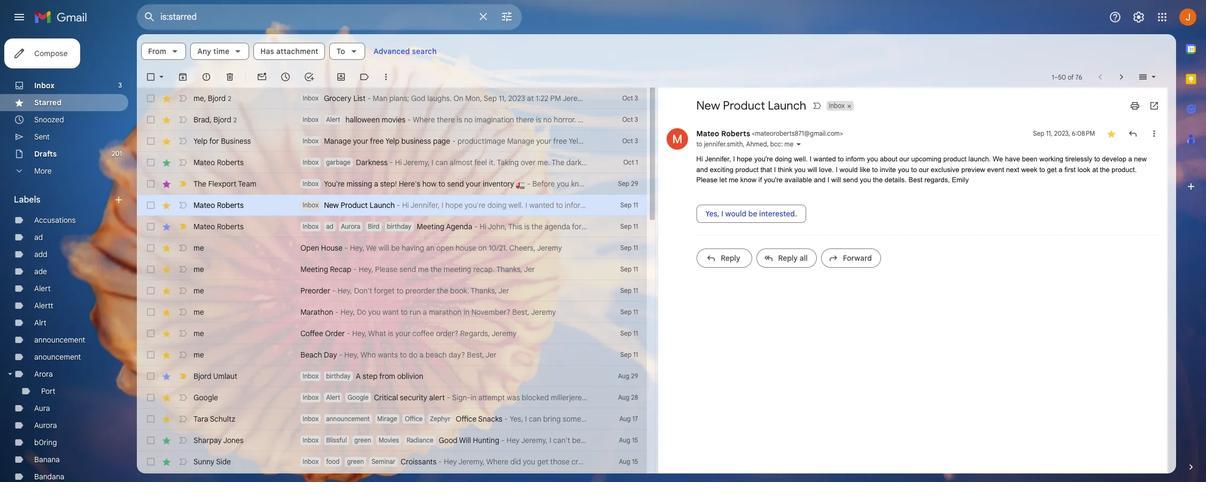 Task type: describe. For each thing, give the bounding box(es) containing it.
flexport
[[208, 179, 237, 189]]

1 vertical spatial thanks,
[[471, 286, 497, 296]]

sep for 13th row from the bottom of the new product launch main content
[[621, 223, 632, 231]]

alert for halloween movies -
[[326, 116, 340, 124]]

- right marathon
[[335, 308, 339, 317]]

1 vertical spatial product
[[736, 166, 759, 174]]

you up the details.
[[899, 166, 910, 174]]

marathon - hey, do you want to run a marathon in november? best, jeremy
[[301, 308, 556, 317]]

hi inside row
[[395, 158, 402, 167]]

free
[[370, 136, 384, 146]]

sep inside cell
[[1034, 129, 1045, 137]]

movies
[[379, 437, 399, 445]]

1 horizontal spatial will
[[808, 166, 818, 174]]

archive image
[[178, 72, 188, 82]]

in
[[464, 308, 470, 317]]

Search mail text field
[[160, 12, 471, 22]]

1 vertical spatial launch
[[370, 201, 395, 210]]

the right at on the right top of page
[[1101, 166, 1110, 174]]

11 for open house - hey, we will be having an open house on 10/21. cheers, jeremy
[[634, 244, 639, 252]]

a left step! at the left of page
[[374, 179, 379, 189]]

1 yelp from the left
[[194, 136, 208, 146]]

mirage
[[377, 415, 398, 423]]

open house - hey, we will be having an open house on 10/21. cheers, jeremy
[[301, 243, 562, 253]]

0 horizontal spatial our
[[900, 155, 910, 163]]

yes, inside row
[[510, 415, 524, 424]]

new
[[1135, 155, 1148, 163]]

the left meeting
[[431, 265, 442, 274]]

november?
[[472, 308, 511, 317]]

sharpay jones
[[194, 436, 244, 446]]

would inside button
[[726, 209, 747, 219]]

- right agenda
[[475, 222, 478, 232]]

mateo roberts for jeremy,
[[194, 158, 244, 167]]

oct for halloween movies -
[[623, 116, 633, 124]]

hey, left do
[[341, 308, 355, 317]]

bcc:
[[771, 140, 783, 148]]

you inside row
[[369, 308, 381, 317]]

1 vertical spatial will
[[832, 176, 842, 184]]

meeting for meeting recap - hey, please send me the meeting recap. thanks, jer
[[301, 265, 328, 274]]

i left hope
[[734, 155, 735, 163]]

row containing google
[[137, 387, 647, 409]]

the left book.
[[437, 286, 449, 296]]

to up best
[[912, 166, 918, 174]]

to right the how
[[439, 179, 446, 189]]

bandana link
[[34, 472, 64, 482]]

delete image
[[225, 72, 235, 82]]

1 vertical spatial best,
[[467, 350, 484, 360]]

announcement link
[[34, 335, 85, 345]]

wants
[[378, 350, 398, 360]]

1 vertical spatial 1
[[636, 158, 639, 166]]

2 vertical spatial your
[[396, 329, 411, 339]]

oct for inbox grocery list -
[[623, 94, 633, 102]]

alrt
[[34, 318, 46, 328]]

2023,
[[1055, 129, 1071, 137]]

1 vertical spatial and
[[815, 176, 826, 184]]

ad inside labels "navigation"
[[34, 233, 43, 242]]

bjord for me
[[208, 93, 226, 103]]

hey, left don't
[[338, 286, 352, 296]]

0 vertical spatial 1
[[1053, 73, 1055, 81]]

sep for 12th row from the top
[[621, 330, 632, 338]]

11 for coffee order - hey, what is your coffee order? regards, jeremy
[[634, 330, 639, 338]]

hope
[[737, 155, 753, 163]]

meeting for meeting agenda -
[[417, 222, 445, 232]]

aug for good will hunting -
[[619, 437, 631, 445]]

ahmed
[[747, 140, 768, 148]]

open
[[437, 243, 454, 253]]

1 vertical spatial your
[[466, 179, 481, 189]]

zephyr
[[430, 415, 451, 423]]

taking
[[497, 158, 519, 167]]

alert for critical security alert -
[[326, 394, 340, 402]]

sep 11 for preorder - hey, don't forget to preorder the book. thanks, jer
[[621, 287, 639, 295]]

port link
[[41, 387, 55, 396]]

you up like
[[867, 155, 879, 163]]

2 sep 11 from the top
[[621, 223, 639, 231]]

7 row from the top
[[137, 216, 647, 238]]

reply for reply
[[721, 253, 741, 263]]

11 row from the top
[[137, 302, 647, 323]]

food
[[326, 458, 340, 466]]

sep 11 for coffee order - hey, what is your coffee order? regards, jeremy
[[621, 330, 639, 338]]

regards,
[[925, 176, 951, 184]]

2 vertical spatial bjord
[[194, 372, 212, 381]]

29 for a step from oblivion
[[631, 372, 639, 380]]

sep for 9th row
[[621, 265, 632, 273]]

you down like
[[861, 176, 872, 184]]

to right like
[[873, 166, 879, 174]]

oct for inbox manage your free yelp business page -
[[623, 137, 633, 145]]

aug 17
[[620, 415, 639, 423]]

a right run
[[423, 308, 427, 317]]

mateo roberts for launch
[[194, 201, 244, 210]]

8 row from the top
[[137, 238, 647, 259]]

all
[[800, 253, 808, 263]]

snacks
[[479, 415, 503, 424]]

order?
[[436, 329, 459, 339]]

inbox new product launch -
[[303, 201, 402, 210]]

- right 'day'
[[339, 350, 343, 360]]

- right croissants
[[439, 457, 442, 467]]

b0ring link
[[34, 438, 57, 448]]

blissful
[[326, 437, 347, 445]]

reply all link
[[757, 249, 817, 268]]

sep 11, 2023, 6:08 pm cell
[[1034, 128, 1096, 139]]

1 vertical spatial birthday
[[326, 372, 351, 380]]

13 row from the top
[[137, 345, 647, 366]]

hey, for hey, who wants to do a beach day? best, jer
[[345, 350, 359, 360]]

hey, for hey, please send me the meeting recap. thanks, jer
[[359, 265, 373, 274]]

garbage
[[326, 158, 351, 166]]

76
[[1076, 73, 1083, 81]]

available
[[785, 176, 813, 184]]

yes, i would be interested. button
[[697, 205, 807, 223]]

2 for me
[[228, 94, 231, 102]]

want
[[383, 308, 399, 317]]

row containing sunny side
[[137, 452, 647, 473]]

0 vertical spatial jeremy
[[537, 243, 562, 253]]

halloween movies -
[[346, 115, 413, 125]]

0 vertical spatial product
[[944, 155, 967, 163]]

think
[[778, 166, 793, 174]]

run
[[410, 308, 421, 317]]

drafts link
[[34, 149, 57, 159]]

we inside hi jennifer, i hope you're doing well. i wanted to inform you about our upcoming product launch. we have been working tirelessly to develop a new and exciting product that i think you will love. i would like to invite you to our exclusive preview event next week to get a first look at the product. please let me know if you're available and i will send you the details. best regards, emily
[[994, 155, 1004, 163]]

alert inside labels "navigation"
[[34, 284, 51, 294]]

tara
[[194, 415, 208, 424]]

upcoming
[[912, 155, 942, 163]]

to button
[[330, 43, 365, 60]]

starred image
[[1107, 128, 1117, 139]]

snooze image
[[280, 72, 291, 82]]

i right love.
[[836, 166, 838, 174]]

aug 15 for croissants -
[[619, 458, 639, 466]]

ad inside row
[[326, 223, 334, 231]]

step!
[[380, 179, 397, 189]]

0 vertical spatial you're
[[755, 155, 774, 163]]

0 vertical spatial thanks,
[[497, 265, 523, 274]]

anouncement
[[34, 353, 81, 362]]

search mail image
[[140, 7, 159, 27]]

main menu image
[[13, 11, 26, 24]]

business
[[221, 136, 251, 146]]

you down well.
[[795, 166, 806, 174]]

on
[[479, 243, 487, 253]]

Starred checkbox
[[1107, 128, 1117, 139]]

aurora inside labels "navigation"
[[34, 421, 57, 431]]

2 horizontal spatial jer
[[524, 265, 535, 274]]

oct for darkness - hi jeremy, i can almost feel it. taking over me. the darkness. sincerely, mateo
[[624, 158, 634, 166]]

recap.
[[474, 265, 495, 274]]

more
[[34, 166, 52, 176]]

house
[[321, 243, 343, 253]]

1 horizontal spatial our
[[920, 166, 930, 174]]

1 vertical spatial you're
[[764, 176, 783, 184]]

emily
[[953, 176, 970, 184]]

3 for halloween movies -
[[635, 116, 639, 124]]

halloween
[[346, 115, 380, 125]]

row containing yelp for business
[[137, 131, 647, 152]]

- right hunting
[[502, 436, 505, 446]]

0 horizontal spatial the
[[194, 179, 206, 189]]

to left do
[[400, 350, 407, 360]]

sep 29
[[619, 180, 639, 188]]

- right house
[[345, 243, 348, 253]]

cookies.
[[584, 415, 612, 424]]

launch.
[[969, 155, 992, 163]]

meeting recap - hey, please send me the meeting recap. thanks, jer
[[301, 265, 535, 274]]

- down over at the top
[[525, 179, 533, 189]]

radiance
[[407, 437, 434, 445]]

week
[[1022, 166, 1038, 174]]

sep for 10th row from the top of the new product launch main content
[[621, 287, 632, 295]]

a right do
[[420, 350, 424, 360]]

feel
[[475, 158, 487, 167]]

a right get
[[1059, 166, 1063, 174]]

i right jeremy,
[[432, 158, 434, 167]]

first
[[1065, 166, 1076, 174]]

office snacks - yes, i can bring some cookies.
[[456, 415, 612, 424]]

mateo roberts cell
[[697, 129, 844, 139]]

new inside row
[[324, 201, 339, 210]]

sunny side
[[194, 457, 231, 467]]

6:08 pm
[[1073, 129, 1096, 137]]

add link
[[34, 250, 47, 259]]

11 for meeting recap - hey, please send me the meeting recap. thanks, jer
[[634, 265, 639, 273]]

28
[[632, 394, 639, 402]]

meeting
[[444, 265, 472, 274]]

ade link
[[34, 267, 47, 277]]

9 row from the top
[[137, 259, 647, 280]]

0 vertical spatial your
[[353, 136, 368, 146]]

starred link
[[34, 98, 62, 108]]

will inside row
[[379, 243, 390, 253]]

oct 3 for -
[[623, 94, 639, 102]]

preorder
[[406, 286, 435, 296]]

me inside hi jennifer, i hope you're doing well. i wanted to inform you about our upcoming product launch. we have been working tirelessly to develop a new and exciting product that i think you will love. i would like to invite you to our exclusive preview event next week to get a first look at the product. please let me know if you're available and i will send you the details. best regards, emily
[[729, 176, 739, 184]]

inventory
[[483, 179, 515, 189]]

snoozed link
[[34, 115, 64, 125]]

grocery
[[324, 94, 352, 103]]

report spam image
[[201, 72, 212, 82]]

4 row from the top
[[137, 152, 657, 173]]

agenda
[[446, 222, 473, 232]]

to right forget
[[397, 286, 404, 296]]

working
[[1040, 155, 1064, 163]]

1 11 from the top
[[634, 201, 639, 209]]

1 horizontal spatial best,
[[513, 308, 530, 317]]

the down invite
[[874, 176, 883, 184]]

if
[[759, 176, 763, 184]]

🚛 image
[[516, 180, 525, 189]]

1 row from the top
[[137, 88, 647, 109]]

bandana
[[34, 472, 64, 482]]

oct 1
[[624, 158, 639, 166]]

11,
[[1047, 129, 1053, 137]]

forget
[[374, 286, 395, 296]]

older image
[[1117, 72, 1128, 82]]

to left run
[[401, 308, 408, 317]]

preorder
[[301, 286, 331, 296]]

add
[[34, 250, 47, 259]]

i right that
[[775, 166, 776, 174]]

announcement inside labels "navigation"
[[34, 335, 85, 345]]

next
[[1007, 166, 1020, 174]]

row containing sharpay jones
[[137, 430, 647, 452]]

0 horizontal spatial jer
[[486, 350, 497, 360]]

invite
[[880, 166, 897, 174]]

me , bjord 2
[[194, 93, 231, 103]]

- right snacks in the left of the page
[[505, 415, 508, 424]]



Task type: vqa. For each thing, say whether or not it's contained in the screenshot.
Launch
yes



Task type: locate. For each thing, give the bounding box(es) containing it.
19 row from the top
[[137, 473, 647, 483]]

to left get
[[1040, 166, 1046, 174]]

aurora up "b0ring" link
[[34, 421, 57, 431]]

1 vertical spatial would
[[726, 209, 747, 219]]

4 11 from the top
[[634, 265, 639, 273]]

yelp left for
[[194, 136, 208, 146]]

hey, for hey, we will be having an open house on 10/21. cheers, jeremy
[[350, 243, 365, 253]]

oct 3
[[623, 94, 639, 102], [623, 116, 639, 124], [623, 137, 639, 145]]

tara schultz
[[194, 415, 235, 424]]

i down love.
[[828, 176, 830, 184]]

reply for reply all
[[779, 253, 798, 263]]

google down the a
[[348, 394, 369, 402]]

what
[[369, 329, 386, 339]]

29 down the oct 1
[[631, 180, 639, 188]]

None search field
[[137, 4, 522, 30]]

1 vertical spatial we
[[366, 243, 377, 253]]

0 vertical spatial product
[[723, 98, 766, 113]]

yes,
[[706, 209, 720, 219], [510, 415, 524, 424]]

4 sep 11 from the top
[[621, 265, 639, 273]]

2 vertical spatial mateo roberts
[[194, 222, 244, 232]]

security
[[400, 393, 428, 403]]

2 29 from the top
[[631, 372, 639, 380]]

2 for brad
[[234, 116, 237, 124]]

3 sep 11 from the top
[[621, 244, 639, 252]]

mateoroberts871@gmail.com
[[756, 129, 840, 137]]

bjord left umlaut
[[194, 372, 212, 381]]

oblivion
[[397, 372, 424, 381]]

advanced search options image
[[496, 6, 518, 27]]

2 vertical spatial jer
[[486, 350, 497, 360]]

2 11 from the top
[[634, 223, 639, 231]]

2 oct 3 from the top
[[623, 116, 639, 124]]

support image
[[1110, 11, 1122, 24]]

aurora inside row
[[341, 223, 361, 231]]

be inside row
[[391, 243, 400, 253]]

best, right the november?
[[513, 308, 530, 317]]

meeting up an
[[417, 222, 445, 232]]

clear search image
[[473, 6, 494, 27]]

book.
[[450, 286, 469, 296]]

row containing bjord umlaut
[[137, 366, 647, 387]]

0 vertical spatial please
[[697, 176, 718, 184]]

1 15 from the top
[[632, 437, 639, 445]]

1 vertical spatial product
[[341, 201, 368, 210]]

office for office snacks - yes, i can bring some cookies.
[[456, 415, 477, 424]]

jennifer,
[[705, 155, 732, 163]]

jones
[[223, 436, 244, 446]]

aug
[[618, 372, 630, 380], [619, 394, 630, 402], [620, 415, 631, 423], [619, 437, 631, 445], [619, 458, 631, 466]]

bjord
[[208, 93, 226, 103], [214, 115, 231, 124], [194, 372, 212, 381]]

1 horizontal spatial jer
[[499, 286, 510, 296]]

alertt link
[[34, 301, 53, 311]]

product up exclusive
[[944, 155, 967, 163]]

sep 11 for marathon - hey, do you want to run a marathon in november? best, jeremy
[[621, 308, 639, 316]]

3 mateo roberts from the top
[[194, 222, 244, 232]]

announcement inside row
[[326, 415, 370, 423]]

1 horizontal spatial can
[[529, 415, 542, 424]]

inbox link
[[34, 81, 55, 90]]

row containing the flexport team
[[137, 173, 647, 195]]

jennifer.smith
[[704, 140, 743, 148]]

0 vertical spatial new
[[697, 98, 721, 113]]

send up preorder - hey, don't forget to preorder the book. thanks, jer
[[400, 265, 416, 274]]

2 up "business"
[[234, 116, 237, 124]]

don't
[[354, 286, 372, 296]]

0 horizontal spatial aurora
[[34, 421, 57, 431]]

be inside yes, i would be interested. button
[[749, 209, 758, 219]]

1 horizontal spatial meeting
[[417, 222, 445, 232]]

roberts for darkness - hi jeremy, i can almost feel it. taking over me. the darkness. sincerely, mateo
[[217, 158, 244, 167]]

some
[[563, 415, 582, 424]]

please up forget
[[375, 265, 398, 274]]

0 horizontal spatial office
[[405, 415, 423, 423]]

meeting agenda -
[[417, 222, 480, 232]]

good will hunting -
[[439, 436, 507, 446]]

0 horizontal spatial best,
[[467, 350, 484, 360]]

labels
[[14, 195, 40, 205]]

0 vertical spatial 29
[[631, 180, 639, 188]]

product
[[944, 155, 967, 163], [736, 166, 759, 174]]

show details image
[[796, 141, 803, 148]]

beach day - hey, who wants to do a beach day? best, jer
[[301, 350, 497, 360]]

ad up add at the left bottom of page
[[34, 233, 43, 242]]

1 vertical spatial yes,
[[510, 415, 524, 424]]

17 row from the top
[[137, 430, 647, 452]]

0 vertical spatial launch
[[768, 98, 807, 113]]

sent link
[[34, 132, 50, 142]]

labels heading
[[14, 195, 113, 205]]

1 horizontal spatial product
[[723, 98, 766, 113]]

product down "missing"
[[341, 201, 368, 210]]

reply link
[[697, 249, 752, 268]]

google
[[194, 393, 218, 403], [348, 394, 369, 402]]

please inside hi jennifer, i hope you're doing well. i wanted to inform you about our upcoming product launch. we have been working tirelessly to develop a new and exciting product that i think you will love. i would like to invite you to our exclusive preview event next week to get a first look at the product. please let me know if you're available and i will send you the details. best regards, emily
[[697, 176, 718, 184]]

coffee
[[301, 329, 323, 339]]

product up <
[[723, 98, 766, 113]]

would down inform
[[840, 166, 858, 174]]

1 vertical spatial new
[[324, 201, 339, 210]]

1 horizontal spatial and
[[815, 176, 826, 184]]

0 horizontal spatial new
[[324, 201, 339, 210]]

snoozed
[[34, 115, 64, 125]]

1 horizontal spatial reply
[[779, 253, 798, 263]]

your
[[353, 136, 368, 146], [466, 179, 481, 189], [396, 329, 411, 339]]

1 aug 15 from the top
[[619, 437, 639, 445]]

1 vertical spatial can
[[529, 415, 542, 424]]

11 for preorder - hey, don't forget to preorder the book. thanks, jer
[[634, 287, 639, 295]]

of
[[1068, 73, 1075, 81]]

0 horizontal spatial birthday
[[326, 372, 351, 380]]

sincerely,
[[601, 158, 634, 167]]

yes, i would be interested.
[[706, 209, 798, 219]]

bjord up brad , bjord 2
[[208, 93, 226, 103]]

mateo for meeting agenda -
[[194, 222, 215, 232]]

0 horizontal spatial product
[[341, 201, 368, 210]]

0 horizontal spatial ad
[[34, 233, 43, 242]]

3 for inbox manage your free yelp business page -
[[635, 137, 639, 145]]

be left interested.
[[749, 209, 758, 219]]

1 vertical spatial please
[[375, 265, 398, 274]]

tab list
[[1177, 34, 1207, 444]]

1 horizontal spatial launch
[[768, 98, 807, 113]]

coffee order - hey, what is your coffee order? regards, jeremy
[[301, 329, 517, 339]]

our down upcoming
[[920, 166, 930, 174]]

1 horizontal spatial we
[[994, 155, 1004, 163]]

- right alert
[[447, 393, 451, 403]]

arora link
[[34, 370, 53, 379]]

15 for good will hunting -
[[632, 437, 639, 445]]

oct 3 for free
[[623, 137, 639, 145]]

having
[[402, 243, 424, 253]]

1 vertical spatial mateo roberts
[[194, 201, 244, 210]]

our right about
[[900, 155, 910, 163]]

compose button
[[4, 39, 81, 68]]

1 mateo roberts from the top
[[194, 158, 244, 167]]

alert down grocery
[[326, 116, 340, 124]]

darkness
[[356, 158, 388, 167]]

11 for marathon - hey, do you want to run a marathon in november? best, jeremy
[[634, 308, 639, 316]]

0 vertical spatial and
[[697, 166, 708, 174]]

marathon
[[429, 308, 462, 317]]

2 inside brad , bjord 2
[[234, 116, 237, 124]]

alrt link
[[34, 318, 46, 328]]

, left bcc: in the right top of the page
[[768, 140, 769, 148]]

hey, for hey, what is your coffee order? regards, jeremy
[[352, 329, 367, 339]]

row containing brad
[[137, 109, 647, 131]]

you right do
[[369, 308, 381, 317]]

2 horizontal spatial your
[[466, 179, 481, 189]]

send inside hi jennifer, i hope you're doing well. i wanted to inform you about our upcoming product launch. we have been working tirelessly to develop a new and exciting product that i think you will love. i would like to invite you to our exclusive preview event next week to get a first look at the product. please let me know if you're available and i will send you the details. best regards, emily
[[844, 176, 859, 184]]

product up know
[[736, 166, 759, 174]]

0 horizontal spatial please
[[375, 265, 398, 274]]

14 row from the top
[[137, 366, 647, 387]]

know
[[741, 176, 757, 184]]

be left having
[[391, 243, 400, 253]]

0 vertical spatial birthday
[[387, 223, 412, 231]]

row
[[137, 88, 647, 109], [137, 109, 647, 131], [137, 131, 647, 152], [137, 152, 657, 173], [137, 173, 647, 195], [137, 195, 647, 216], [137, 216, 647, 238], [137, 238, 647, 259], [137, 259, 647, 280], [137, 280, 647, 302], [137, 302, 647, 323], [137, 323, 647, 345], [137, 345, 647, 366], [137, 366, 647, 387], [137, 387, 647, 409], [137, 409, 647, 430], [137, 430, 647, 452], [137, 452, 647, 473], [137, 473, 647, 483]]

1 reply from the left
[[721, 253, 741, 263]]

10 row from the top
[[137, 280, 647, 302]]

6 sep 11 from the top
[[621, 308, 639, 316]]

can for bring
[[529, 415, 542, 424]]

it.
[[489, 158, 496, 167]]

thanks,
[[497, 265, 523, 274], [471, 286, 497, 296]]

2 vertical spatial will
[[379, 243, 390, 253]]

1 vertical spatial aug 15
[[619, 458, 639, 466]]

gmail image
[[34, 6, 93, 28]]

1 horizontal spatial please
[[697, 176, 718, 184]]

sep for row containing the flexport team
[[619, 180, 630, 188]]

new down you're
[[324, 201, 339, 210]]

office for office
[[405, 415, 423, 423]]

jeremy,
[[404, 158, 430, 167]]

hunting
[[473, 436, 500, 446]]

almost
[[450, 158, 473, 167]]

would inside hi jennifer, i hope you're doing well. i wanted to inform you about our upcoming product launch. we have been working tirelessly to develop a new and exciting product that i think you will love. i would like to invite you to our exclusive preview event next week to get a first look at the product. please let me know if you're available and i will send you the details. best regards, emily
[[840, 166, 858, 174]]

- right list
[[368, 94, 371, 103]]

8 11 from the top
[[634, 351, 639, 359]]

hey,
[[350, 243, 365, 253], [359, 265, 373, 274], [338, 286, 352, 296], [341, 308, 355, 317], [352, 329, 367, 339], [345, 350, 359, 360]]

- right movies
[[408, 115, 411, 125]]

2 aug 15 from the top
[[619, 458, 639, 466]]

will
[[808, 166, 818, 174], [832, 176, 842, 184], [379, 243, 390, 253]]

2 vertical spatial oct 3
[[623, 137, 639, 145]]

sep
[[1034, 129, 1045, 137], [619, 180, 630, 188], [621, 201, 632, 209], [621, 223, 632, 231], [621, 244, 632, 252], [621, 265, 632, 273], [621, 287, 632, 295], [621, 308, 632, 316], [621, 330, 632, 338], [621, 351, 632, 359]]

yes, right snacks in the left of the page
[[510, 415, 524, 424]]

product inside row
[[341, 201, 368, 210]]

17
[[633, 415, 639, 423]]

darkness - hi jeremy, i can almost feel it. taking over me. the darkness. sincerely, mateo
[[356, 158, 657, 167]]

3 oct 3 from the top
[[623, 137, 639, 145]]

marathon
[[301, 308, 333, 317]]

1 vertical spatial jeremy
[[531, 308, 556, 317]]

2 vertical spatial jeremy
[[492, 329, 517, 339]]

i right well.
[[810, 155, 812, 163]]

jer up the november?
[[499, 286, 510, 296]]

thanks, down recap.
[[471, 286, 497, 296]]

jeremy down the november?
[[492, 329, 517, 339]]

8 sep 11 from the top
[[621, 351, 639, 359]]

0 vertical spatial alert
[[326, 116, 340, 124]]

meeting up preorder
[[301, 265, 328, 274]]

5 sep 11 from the top
[[621, 287, 639, 295]]

12 row from the top
[[137, 323, 647, 345]]

1 horizontal spatial send
[[448, 179, 464, 189]]

11 for beach day - hey, who wants to do a beach day? best, jer
[[634, 351, 639, 359]]

can for almost
[[436, 158, 448, 167]]

3 for inbox grocery list -
[[635, 94, 639, 102]]

hey, left "what"
[[352, 329, 367, 339]]

0 vertical spatial can
[[436, 158, 448, 167]]

aug for critical security alert -
[[619, 394, 630, 402]]

best, right day?
[[467, 350, 484, 360]]

move to inbox image
[[336, 72, 347, 82]]

aug 15 for good will hunting -
[[619, 437, 639, 445]]

0 horizontal spatial announcement
[[34, 335, 85, 345]]

3 11 from the top
[[634, 244, 639, 252]]

advanced search
[[374, 47, 437, 56]]

we inside row
[[366, 243, 377, 253]]

0 vertical spatial aurora
[[341, 223, 361, 231]]

1 horizontal spatial would
[[840, 166, 858, 174]]

1 horizontal spatial new
[[697, 98, 721, 113]]

jer
[[524, 265, 535, 274], [499, 286, 510, 296], [486, 350, 497, 360]]

team
[[238, 179, 257, 189]]

1 vertical spatial jer
[[499, 286, 510, 296]]

1 29 from the top
[[631, 180, 639, 188]]

send down inform
[[844, 176, 859, 184]]

over
[[521, 158, 536, 167]]

5 row from the top
[[137, 173, 647, 195]]

1 horizontal spatial 2
[[234, 116, 237, 124]]

0 horizontal spatial google
[[194, 393, 218, 403]]

aug 15
[[619, 437, 639, 445], [619, 458, 639, 466]]

0 vertical spatial green
[[355, 437, 371, 445]]

0 horizontal spatial meeting
[[301, 265, 328, 274]]

add to tasks image
[[304, 72, 315, 82]]

- right the page
[[452, 136, 456, 146]]

alert up the alertt
[[34, 284, 51, 294]]

0 vertical spatial will
[[808, 166, 818, 174]]

you
[[867, 155, 879, 163], [795, 166, 806, 174], [899, 166, 910, 174], [861, 176, 872, 184], [369, 308, 381, 317]]

preview
[[962, 166, 986, 174]]

to left inform
[[838, 155, 844, 163]]

0 horizontal spatial your
[[353, 136, 368, 146]]

201
[[112, 150, 122, 158]]

please left let
[[697, 176, 718, 184]]

green for good will hunting -
[[355, 437, 371, 445]]

inbox inside inbox manage your free yelp business page -
[[303, 137, 319, 145]]

, down report spam icon
[[204, 93, 206, 103]]

the flexport team
[[194, 179, 257, 189]]

good
[[439, 436, 458, 446]]

0 vertical spatial be
[[749, 209, 758, 219]]

1 vertical spatial 29
[[631, 372, 639, 380]]

sep 11 for beach day - hey, who wants to do a beach day? best, jer
[[621, 351, 639, 359]]

- right recap
[[354, 265, 357, 274]]

hey, right house
[[350, 243, 365, 253]]

green left movies
[[355, 437, 371, 445]]

0 horizontal spatial will
[[379, 243, 390, 253]]

green for croissants -
[[347, 458, 364, 466]]

15 row from the top
[[137, 387, 647, 409]]

1 horizontal spatial google
[[348, 394, 369, 402]]

row containing tara schultz
[[137, 409, 647, 430]]

about
[[881, 155, 898, 163]]

18 row from the top
[[137, 452, 647, 473]]

mateo for darkness - hi jeremy, i can almost feel it. taking over me. the darkness. sincerely, mateo
[[194, 158, 215, 167]]

0 horizontal spatial hi
[[395, 158, 402, 167]]

0 vertical spatial meeting
[[417, 222, 445, 232]]

6 row from the top
[[137, 195, 647, 216]]

you're up that
[[755, 155, 774, 163]]

alert down 'day'
[[326, 394, 340, 402]]

announcement up anouncement link
[[34, 335, 85, 345]]

would
[[840, 166, 858, 174], [726, 209, 747, 219]]

0 horizontal spatial yes,
[[510, 415, 524, 424]]

sep for 9th row from the bottom
[[621, 308, 632, 316]]

0 horizontal spatial would
[[726, 209, 747, 219]]

1 horizontal spatial announcement
[[326, 415, 370, 423]]

i inside button
[[722, 209, 724, 219]]

1 vertical spatial meeting
[[301, 265, 328, 274]]

2 yelp from the left
[[386, 136, 400, 146]]

we up 'event'
[[994, 155, 1004, 163]]

0 horizontal spatial 1
[[636, 158, 639, 166]]

labels navigation
[[0, 34, 137, 483]]

2 inside me , bjord 2
[[228, 94, 231, 102]]

None checkbox
[[146, 72, 156, 82], [146, 114, 156, 125], [146, 136, 156, 147], [146, 179, 156, 189], [146, 221, 156, 232], [146, 264, 156, 275], [146, 350, 156, 361], [146, 414, 156, 425], [146, 457, 156, 468], [146, 72, 156, 82], [146, 114, 156, 125], [146, 136, 156, 147], [146, 179, 156, 189], [146, 221, 156, 232], [146, 264, 156, 275], [146, 350, 156, 361], [146, 414, 156, 425], [146, 457, 156, 468]]

port
[[41, 387, 55, 396]]

1 oct 3 from the top
[[623, 94, 639, 102]]

thanks, down 10/21.
[[497, 265, 523, 274]]

7 11 from the top
[[634, 330, 639, 338]]

1 horizontal spatial aurora
[[341, 223, 361, 231]]

1 vertical spatial announcement
[[326, 415, 370, 423]]

hi left jeremy,
[[395, 158, 402, 167]]

inbox inside inbox grocery list -
[[303, 94, 319, 102]]

7 sep 11 from the top
[[621, 330, 639, 338]]

yes, down exciting
[[706, 209, 720, 219]]

hi inside hi jennifer, i hope you're doing well. i wanted to inform you about our upcoming product launch. we have been working tirelessly to develop a new and exciting product that i think you will love. i would like to invite you to our exclusive preview event next week to get a first look at the product. please let me know if you're available and i will send you the details. best regards, emily
[[697, 155, 703, 163]]

aug 28
[[619, 394, 639, 402]]

forward
[[844, 253, 873, 263]]

1 horizontal spatial yelp
[[386, 136, 400, 146]]

0 vertical spatial mateo roberts
[[194, 158, 244, 167]]

1 vertical spatial alert
[[34, 284, 51, 294]]

exclusive
[[931, 166, 960, 174]]

anouncement link
[[34, 353, 81, 362]]

to left jennifer.smith
[[697, 140, 703, 148]]

new product launch main content
[[137, 34, 1177, 483]]

2 row from the top
[[137, 109, 647, 131]]

yelp right the free
[[386, 136, 400, 146]]

green right food
[[347, 458, 364, 466]]

inbox inside the inbox new product launch -
[[303, 201, 319, 209]]

umlaut
[[213, 372, 237, 381]]

mateo roberts
[[194, 158, 244, 167], [194, 201, 244, 210], [194, 222, 244, 232]]

hey, up don't
[[359, 265, 373, 274]]

16 row from the top
[[137, 409, 647, 430]]

here's
[[399, 179, 421, 189]]

, down me , bjord 2
[[210, 115, 212, 124]]

29 for you're missing a step! here's how to send your inventory
[[631, 180, 639, 188]]

- right order
[[347, 329, 350, 339]]

0 vertical spatial 2
[[228, 94, 231, 102]]

office up "will"
[[456, 415, 477, 424]]

1 sep 11 from the top
[[621, 201, 639, 209]]

0 vertical spatial best,
[[513, 308, 530, 317]]

inbox inside button
[[829, 102, 845, 110]]

launch down step! at the left of page
[[370, 201, 395, 210]]

roberts for meeting agenda -
[[217, 222, 244, 232]]

5 11 from the top
[[634, 287, 639, 295]]

aug for croissants -
[[619, 458, 631, 466]]

ad up house
[[326, 223, 334, 231]]

hey, left who
[[345, 350, 359, 360]]

0 vertical spatial yes,
[[706, 209, 720, 219]]

None checkbox
[[146, 93, 156, 104], [146, 157, 156, 168], [146, 200, 156, 211], [146, 243, 156, 254], [146, 286, 156, 296], [146, 307, 156, 318], [146, 328, 156, 339], [146, 371, 156, 382], [146, 393, 156, 403], [146, 435, 156, 446], [146, 93, 156, 104], [146, 157, 156, 168], [146, 200, 156, 211], [146, 243, 156, 254], [146, 286, 156, 296], [146, 307, 156, 318], [146, 328, 156, 339], [146, 371, 156, 382], [146, 393, 156, 403], [146, 435, 156, 446]]

sep 11 for meeting recap - hey, please send me the meeting recap. thanks, jer
[[621, 265, 639, 273]]

1 right sincerely,
[[636, 158, 639, 166]]

0 horizontal spatial we
[[366, 243, 377, 253]]

any
[[198, 47, 211, 56]]

your left the free
[[353, 136, 368, 146]]

1 horizontal spatial your
[[396, 329, 411, 339]]

best
[[909, 176, 923, 184]]

from
[[380, 372, 396, 381]]

i
[[734, 155, 735, 163], [810, 155, 812, 163], [432, 158, 434, 167], [775, 166, 776, 174], [836, 166, 838, 174], [828, 176, 830, 184], [722, 209, 724, 219], [525, 415, 527, 424]]

tirelessly
[[1066, 155, 1093, 163]]

will down bird
[[379, 243, 390, 253]]

15 for croissants -
[[632, 458, 639, 466]]

office down the security
[[405, 415, 423, 423]]

inbox inside labels "navigation"
[[34, 81, 55, 90]]

- right darkness
[[390, 158, 393, 167]]

oct
[[623, 94, 633, 102], [623, 116, 633, 124], [623, 137, 633, 145], [624, 158, 634, 166]]

would down know
[[726, 209, 747, 219]]

yes, inside yes, i would be interested. button
[[706, 209, 720, 219]]

a left new
[[1129, 155, 1133, 163]]

0 vertical spatial aug 15
[[619, 437, 639, 445]]

- down step! at the left of page
[[397, 201, 400, 210]]

toggle split pane mode image
[[1138, 72, 1149, 82]]

you're down that
[[764, 176, 783, 184]]

sep for 6th row from the top of the new product launch main content
[[621, 201, 632, 209]]

1 vertical spatial be
[[391, 243, 400, 253]]

you're
[[755, 155, 774, 163], [764, 176, 783, 184]]

can left bring
[[529, 415, 542, 424]]

0 horizontal spatial 2
[[228, 94, 231, 102]]

, left ahmed
[[743, 140, 745, 148]]

0 vertical spatial we
[[994, 155, 1004, 163]]

- right preorder
[[332, 286, 336, 296]]

1
[[1053, 73, 1055, 81], [636, 158, 639, 166]]

settings image
[[1133, 11, 1146, 24]]

0 vertical spatial our
[[900, 155, 910, 163]]

a step from oblivion
[[356, 372, 424, 381]]

to up at on the right top of page
[[1095, 155, 1101, 163]]

3 inside labels "navigation"
[[119, 81, 122, 89]]

banana link
[[34, 455, 60, 465]]

1 horizontal spatial hi
[[697, 155, 703, 163]]

sep for eighth row from the top of the new product launch main content
[[621, 244, 632, 252]]

hi left "jennifer,"
[[697, 155, 703, 163]]

more image
[[381, 72, 392, 82]]

mateo for inbox new product launch -
[[194, 201, 215, 210]]

0 horizontal spatial be
[[391, 243, 400, 253]]

2 15 from the top
[[632, 458, 639, 466]]

0 vertical spatial the
[[552, 158, 565, 167]]

1 50 of 76
[[1053, 73, 1083, 81]]

labels image
[[360, 72, 370, 82]]

roberts for inbox new product launch -
[[217, 201, 244, 210]]

i left bring
[[525, 415, 527, 424]]

6 11 from the top
[[634, 308, 639, 316]]

sep for 13th row from the top
[[621, 351, 632, 359]]

2 mateo roberts from the top
[[194, 201, 244, 210]]

meeting
[[417, 222, 445, 232], [301, 265, 328, 274]]

send down almost
[[448, 179, 464, 189]]

bjord for brad
[[214, 115, 231, 124]]

time
[[213, 47, 230, 56]]

bird
[[368, 223, 380, 231]]

0 horizontal spatial send
[[400, 265, 416, 274]]

sep 11 for open house - hey, we will be having an open house on 10/21. cheers, jeremy
[[621, 244, 639, 252]]

2 horizontal spatial will
[[832, 176, 842, 184]]

google up tara on the left of page
[[194, 393, 218, 403]]

1 horizontal spatial product
[[944, 155, 967, 163]]

3 row from the top
[[137, 131, 647, 152]]

2 reply from the left
[[779, 253, 798, 263]]

reply inside "link"
[[779, 253, 798, 263]]

please inside row
[[375, 265, 398, 274]]

your right is
[[396, 329, 411, 339]]

darkness.
[[567, 158, 600, 167]]



